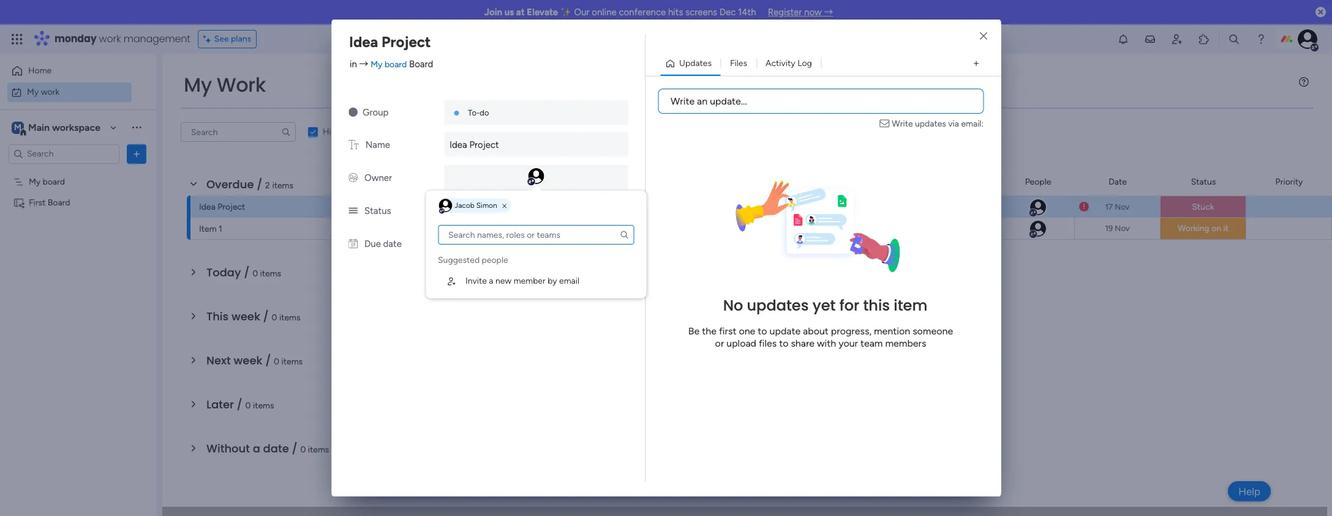 Task type: vqa. For each thing, say whether or not it's contained in the screenshot.
right the 'not'
no



Task type: locate. For each thing, give the bounding box(es) containing it.
board right the in
[[385, 59, 407, 70]]

project up in → my board board
[[382, 33, 431, 51]]

notifications image
[[1117, 33, 1130, 45]]

0 vertical spatial idea project
[[349, 33, 431, 51]]

m
[[14, 122, 21, 133]]

done
[[343, 127, 363, 137]]

next week / 0 items
[[206, 353, 303, 369]]

on
[[1212, 224, 1221, 234]]

1 vertical spatial a
[[253, 442, 260, 457]]

2 vertical spatial nov
[[533, 238, 548, 247]]

0 vertical spatial 17
[[1105, 202, 1113, 212]]

1 vertical spatial board
[[43, 177, 65, 187]]

0 vertical spatial project
[[382, 33, 431, 51]]

2 horizontal spatial idea project
[[450, 140, 499, 151]]

in
[[350, 58, 357, 70]]

0 vertical spatial →
[[824, 7, 833, 18]]

my work button
[[7, 82, 132, 102]]

jacob simon image left jacob
[[439, 199, 452, 213]]

board up first board link
[[786, 203, 808, 213]]

0 horizontal spatial list box
[[0, 169, 156, 379]]

project down the do on the top
[[469, 140, 499, 151]]

17 inside no updates yet for this item dialog
[[524, 238, 531, 247]]

dialog containing suggested people
[[426, 191, 646, 299]]

week right next
[[234, 353, 262, 369]]

new
[[496, 276, 512, 287]]

items inside the this week / 0 items
[[279, 313, 300, 323]]

home button
[[7, 61, 132, 81]]

date right the without
[[263, 442, 289, 457]]

1 horizontal spatial my board link
[[770, 197, 883, 219]]

your
[[839, 338, 858, 350]]

0 horizontal spatial status
[[364, 206, 391, 217]]

home
[[28, 66, 52, 76]]

0 horizontal spatial work
[[41, 87, 59, 97]]

monday work management
[[55, 32, 190, 46]]

1 vertical spatial my board
[[772, 203, 808, 213]]

dialog inside no updates yet for this item dialog
[[426, 191, 646, 299]]

dapulse text column image
[[349, 140, 359, 151]]

2 horizontal spatial board
[[786, 203, 808, 213]]

1 horizontal spatial date
[[383, 239, 402, 250]]

0 vertical spatial status
[[1191, 177, 1216, 187]]

0 horizontal spatial 17 nov
[[524, 238, 548, 247]]

idea down "customize"
[[450, 140, 467, 151]]

write an update... button
[[658, 89, 984, 114]]

a inside [object object] element
[[489, 276, 493, 287]]

first
[[29, 198, 46, 208], [772, 224, 789, 235]]

jacob simon image right help image
[[1298, 29, 1318, 49]]

1 horizontal spatial jacob simon image
[[1298, 29, 1318, 49]]

dapulse x slim image
[[502, 203, 507, 210]]

mention
[[874, 326, 910, 338]]

0 vertical spatial week
[[231, 309, 260, 325]]

write left the "via"
[[892, 119, 913, 129]]

workspace selection element
[[12, 120, 102, 136]]

my left work at the top of the page
[[184, 71, 212, 99]]

a for without
[[253, 442, 260, 457]]

tree grid
[[438, 250, 634, 294]]

first board inside list box
[[29, 198, 70, 208]]

0 vertical spatial first board
[[29, 198, 70, 208]]

1 horizontal spatial idea project
[[349, 33, 431, 51]]

group
[[363, 107, 389, 118]]

write
[[671, 96, 695, 107], [892, 119, 913, 129]]

0 horizontal spatial updates
[[747, 296, 809, 316]]

0 horizontal spatial my board
[[29, 177, 65, 187]]

to up files on the right bottom
[[758, 326, 767, 338]]

status up stuck
[[1191, 177, 1216, 187]]

to down update at bottom right
[[779, 338, 789, 350]]

work right monday
[[99, 32, 121, 46]]

at
[[516, 7, 525, 18]]

1 vertical spatial 17 nov
[[524, 238, 548, 247]]

my board down "search in workspace" field
[[29, 177, 65, 187]]

updates left the "via"
[[915, 119, 946, 129]]

item
[[894, 296, 928, 316]]

1 horizontal spatial to
[[779, 338, 789, 350]]

0 horizontal spatial board
[[43, 177, 65, 187]]

2 vertical spatial idea project
[[199, 202, 245, 213]]

apps image
[[1198, 33, 1210, 45]]

my down "search in workspace" field
[[29, 177, 41, 187]]

1 vertical spatial write
[[892, 119, 913, 129]]

1 vertical spatial updates
[[747, 296, 809, 316]]

envelope o image
[[880, 118, 892, 130]]

2 horizontal spatial idea
[[450, 140, 467, 151]]

1 vertical spatial status
[[364, 206, 391, 217]]

first board
[[29, 198, 70, 208], [772, 224, 813, 235]]

board inside my board link
[[786, 203, 808, 213]]

1 horizontal spatial updates
[[915, 119, 946, 129]]

working
[[1178, 224, 1210, 234]]

nov inside no updates yet for this item dialog
[[533, 238, 548, 247]]

project down overdue
[[218, 202, 245, 213]]

1 horizontal spatial list box
[[436, 225, 636, 294]]

idea up item
[[199, 202, 215, 213]]

my down home
[[27, 87, 39, 97]]

an
[[697, 96, 708, 107]]

to
[[758, 326, 767, 338], [779, 338, 789, 350]]

v2 multiple person column image
[[349, 173, 358, 184]]

0 horizontal spatial idea project
[[199, 202, 245, 213]]

→
[[824, 7, 833, 18], [359, 58, 368, 70]]

1 horizontal spatial work
[[99, 32, 121, 46]]

now
[[804, 7, 822, 18]]

nov up [object object] element
[[533, 238, 548, 247]]

0 horizontal spatial my board link
[[371, 59, 407, 70]]

work
[[99, 32, 121, 46], [41, 87, 59, 97]]

my board link
[[371, 59, 407, 70], [770, 197, 883, 219]]

0 vertical spatial 17 nov
[[1105, 202, 1130, 212]]

update
[[770, 326, 801, 338]]

0 vertical spatial updates
[[915, 119, 946, 129]]

jacob simon image
[[1298, 29, 1318, 49], [439, 199, 452, 213]]

0 horizontal spatial first board
[[29, 198, 70, 208]]

status right v2 status image
[[364, 206, 391, 217]]

work inside button
[[41, 87, 59, 97]]

idea project up in → my board board
[[349, 33, 431, 51]]

write for write an update...
[[671, 96, 695, 107]]

board
[[385, 59, 407, 70], [43, 177, 65, 187], [786, 203, 808, 213]]

members
[[885, 338, 926, 350]]

17 nov inside no updates yet for this item dialog
[[524, 238, 548, 247]]

0 horizontal spatial project
[[218, 202, 245, 213]]

write an update...
[[671, 96, 747, 107]]

17
[[1105, 202, 1113, 212], [524, 238, 531, 247]]

idea up the in
[[349, 33, 378, 51]]

list box containing suggested people
[[436, 225, 636, 294]]

17 up 19
[[1105, 202, 1113, 212]]

1 vertical spatial 17
[[524, 238, 531, 247]]

work down home
[[41, 87, 59, 97]]

my board
[[29, 177, 65, 187], [772, 203, 808, 213]]

1 horizontal spatial 17 nov
[[1105, 202, 1130, 212]]

→ right the now
[[824, 7, 833, 18]]

nov up 19 nov
[[1115, 202, 1130, 212]]

help
[[1239, 486, 1261, 498]]

items
[[365, 127, 386, 137], [272, 181, 293, 191], [260, 269, 281, 279], [279, 313, 300, 323], [281, 357, 303, 368], [253, 401, 274, 412], [308, 445, 329, 456]]

items inside overdue / 2 items
[[272, 181, 293, 191]]

0 inside the this week / 0 items
[[272, 313, 277, 323]]

with
[[817, 338, 836, 350]]

1 horizontal spatial 17
[[1105, 202, 1113, 212]]

my board up first board link
[[772, 203, 808, 213]]

2 vertical spatial project
[[218, 202, 245, 213]]

dialog
[[426, 191, 646, 299]]

0 horizontal spatial write
[[671, 96, 695, 107]]

nov
[[1115, 202, 1130, 212], [1115, 224, 1130, 233], [533, 238, 548, 247]]

2 vertical spatial idea
[[199, 202, 215, 213]]

member
[[514, 276, 546, 287]]

1 vertical spatial jacob simon image
[[439, 199, 452, 213]]

close image
[[980, 32, 987, 41]]

status inside no updates yet for this item dialog
[[364, 206, 391, 217]]

17 nov up 19 nov
[[1105, 202, 1130, 212]]

1 horizontal spatial idea
[[349, 33, 378, 51]]

write left an
[[671, 96, 695, 107]]

invite members image
[[1171, 33, 1183, 45]]

0 inside the later / 0 items
[[245, 401, 251, 412]]

[object object] element
[[438, 270, 634, 294]]

0 horizontal spatial 17
[[524, 238, 531, 247]]

updates
[[915, 119, 946, 129], [747, 296, 809, 316]]

the
[[702, 326, 717, 338]]

0 vertical spatial nov
[[1115, 202, 1130, 212]]

0 vertical spatial date
[[383, 239, 402, 250]]

someone
[[913, 326, 953, 338]]

v2 sun image
[[349, 107, 358, 118]]

0 vertical spatial write
[[671, 96, 695, 107]]

1 vertical spatial project
[[469, 140, 499, 151]]

17 nov up [object object] element
[[524, 238, 548, 247]]

overdue / 2 items
[[206, 177, 293, 192]]

activity log
[[766, 58, 812, 69]]

week right this
[[231, 309, 260, 325]]

0
[[252, 269, 258, 279], [272, 313, 277, 323], [274, 357, 279, 368], [245, 401, 251, 412], [300, 445, 306, 456]]

idea project down to-
[[450, 140, 499, 151]]

17 up member on the bottom left of page
[[524, 238, 531, 247]]

see plans button
[[198, 30, 257, 48]]

0 vertical spatial my board
[[29, 177, 65, 187]]

v2 overdue deadline image
[[448, 237, 458, 248]]

jacob simon
[[455, 202, 497, 210]]

1 horizontal spatial →
[[824, 7, 833, 18]]

→ right the in
[[359, 58, 368, 70]]

0 vertical spatial to
[[758, 326, 767, 338]]

my work
[[184, 71, 266, 99]]

1 vertical spatial first board
[[772, 224, 813, 235]]

1 vertical spatial nov
[[1115, 224, 1130, 233]]

0 horizontal spatial jacob simon image
[[439, 199, 452, 213]]

updates up update at bottom right
[[747, 296, 809, 316]]

1 horizontal spatial a
[[489, 276, 493, 287]]

/
[[257, 177, 262, 192], [244, 265, 250, 281], [263, 309, 269, 325], [265, 353, 271, 369], [237, 398, 242, 413], [292, 442, 298, 457]]

write inside "write an update..." button
[[671, 96, 695, 107]]

a
[[489, 276, 493, 287], [253, 442, 260, 457]]

0 vertical spatial my board link
[[371, 59, 407, 70]]

1 vertical spatial to
[[779, 338, 789, 350]]

0 horizontal spatial idea
[[199, 202, 215, 213]]

1 vertical spatial →
[[359, 58, 368, 70]]

1 vertical spatial week
[[234, 353, 262, 369]]

1 horizontal spatial board
[[385, 59, 407, 70]]

work for monday
[[99, 32, 121, 46]]

17 nov for v2 overdue deadline icon
[[1105, 202, 1130, 212]]

17 nov
[[1105, 202, 1130, 212], [524, 238, 548, 247]]

conference
[[619, 7, 666, 18]]

a right the without
[[253, 442, 260, 457]]

2 vertical spatial board
[[786, 203, 808, 213]]

None search field
[[181, 123, 296, 142], [438, 225, 634, 245], [181, 123, 296, 142], [438, 225, 634, 245]]

17 nov for v2 overdue deadline image
[[524, 238, 548, 247]]

0 vertical spatial a
[[489, 276, 493, 287]]

list box
[[0, 169, 156, 379], [436, 225, 636, 294]]

option
[[0, 171, 156, 173]]

0 vertical spatial work
[[99, 32, 121, 46]]

1 vertical spatial idea project
[[450, 140, 499, 151]]

tree grid containing suggested people
[[438, 250, 634, 294]]

for
[[840, 296, 860, 316]]

management
[[124, 32, 190, 46]]

shareable board image
[[13, 197, 25, 209]]

hits
[[668, 7, 683, 18]]

2 horizontal spatial project
[[469, 140, 499, 151]]

people
[[1025, 177, 1051, 187]]

workspace
[[52, 122, 100, 133]]

1 vertical spatial first
[[772, 224, 789, 235]]

1 horizontal spatial write
[[892, 119, 913, 129]]

1 vertical spatial work
[[41, 87, 59, 97]]

first board link
[[770, 218, 883, 240]]

help image
[[1255, 33, 1267, 45]]

idea project up 1
[[199, 202, 245, 213]]

board down "search in workspace" field
[[43, 177, 65, 187]]

my inside button
[[27, 87, 39, 97]]

0 vertical spatial board
[[385, 59, 407, 70]]

to-do
[[468, 108, 489, 118]]

my
[[371, 59, 383, 70], [184, 71, 212, 99], [27, 87, 39, 97], [29, 177, 41, 187], [772, 203, 784, 213]]

suggested people row
[[438, 250, 508, 267]]

via
[[948, 119, 959, 129]]

Filter dashboard by text search field
[[181, 123, 296, 142]]

idea
[[349, 33, 378, 51], [450, 140, 467, 151], [199, 202, 215, 213]]

updates button
[[660, 54, 721, 74]]

0 horizontal spatial →
[[359, 58, 368, 70]]

0 vertical spatial idea
[[349, 33, 378, 51]]

a left new
[[489, 276, 493, 287]]

0 horizontal spatial a
[[253, 442, 260, 457]]

one
[[739, 326, 755, 338]]

date right due on the top of the page
[[383, 239, 402, 250]]

0 horizontal spatial first
[[29, 198, 46, 208]]

0 horizontal spatial date
[[263, 442, 289, 457]]

nov right 19
[[1115, 224, 1130, 233]]

screens
[[686, 7, 717, 18]]

next
[[206, 353, 231, 369]]

my right the in
[[371, 59, 383, 70]]



Task type: describe. For each thing, give the bounding box(es) containing it.
week for next
[[234, 353, 262, 369]]

1 vertical spatial date
[[263, 442, 289, 457]]

no updates yet for this item dialog
[[0, 0, 1332, 517]]

items inside next week / 0 items
[[281, 357, 303, 368]]

v2 status image
[[349, 206, 358, 217]]

add view image
[[974, 59, 979, 68]]

board inside in → my board board
[[385, 59, 407, 70]]

priority
[[1276, 177, 1303, 187]]

name
[[365, 140, 390, 151]]

register now → link
[[768, 7, 833, 18]]

do
[[480, 108, 489, 118]]

dapulse date column image
[[349, 239, 358, 250]]

customize button
[[391, 123, 457, 142]]

search everything image
[[1228, 33, 1240, 45]]

simon
[[476, 202, 497, 210]]

plans
[[231, 34, 251, 44]]

date
[[1109, 177, 1127, 187]]

board inside list box
[[43, 177, 65, 187]]

17 for v2 overdue deadline image
[[524, 238, 531, 247]]

help button
[[1228, 482, 1271, 502]]

0 inside without a date / 0 items
[[300, 445, 306, 456]]

later
[[206, 398, 234, 413]]

0 horizontal spatial to
[[758, 326, 767, 338]]

select product image
[[11, 33, 23, 45]]

this
[[206, 309, 229, 325]]

email
[[559, 276, 579, 287]]

in → my board board
[[350, 58, 433, 70]]

register
[[768, 7, 802, 18]]

2
[[265, 181, 270, 191]]

19
[[1105, 224, 1113, 233]]

board inside first board link
[[791, 224, 813, 235]]

work for my
[[41, 87, 59, 97]]

us
[[505, 7, 514, 18]]

→ inside no updates yet for this item dialog
[[359, 58, 368, 70]]

working on it
[[1178, 224, 1229, 234]]

our
[[574, 7, 590, 18]]

1
[[219, 224, 222, 235]]

v2 overdue deadline image
[[1079, 201, 1089, 213]]

register now →
[[768, 7, 833, 18]]

a for invite
[[489, 276, 493, 287]]

items inside today / 0 items
[[260, 269, 281, 279]]

activity
[[766, 58, 796, 69]]

main
[[28, 122, 50, 133]]

activity log button
[[757, 54, 821, 74]]

no updates yet for this item
[[723, 296, 928, 316]]

join
[[484, 7, 502, 18]]

today
[[206, 265, 241, 281]]

hide
[[323, 127, 341, 137]]

search image
[[619, 230, 629, 240]]

join us at elevate ✨ our online conference hits screens dec 14th
[[484, 7, 756, 18]]

updates
[[679, 58, 712, 69]]

workspace image
[[12, 121, 24, 134]]

my board link inside no updates yet for this item dialog
[[371, 59, 407, 70]]

later / 0 items
[[206, 398, 274, 413]]

items inside the later / 0 items
[[253, 401, 274, 412]]

files
[[759, 338, 777, 350]]

jacob simon image
[[527, 167, 545, 186]]

yet
[[813, 296, 836, 316]]

overdue
[[206, 177, 254, 192]]

stuck
[[1192, 202, 1214, 213]]

hide done items
[[323, 127, 386, 137]]

tree grid inside list box
[[438, 250, 634, 294]]

without
[[206, 442, 250, 457]]

1 horizontal spatial status
[[1191, 177, 1216, 187]]

19 nov
[[1105, 224, 1130, 233]]

main workspace
[[28, 122, 100, 133]]

team
[[861, 338, 883, 350]]

17 for v2 overdue deadline icon
[[1105, 202, 1113, 212]]

people
[[482, 255, 508, 266]]

share
[[791, 338, 815, 350]]

Search in workspace field
[[26, 147, 102, 161]]

1 horizontal spatial project
[[382, 33, 431, 51]]

be the first one to update about progress, mention someone or upload files to share with your team members
[[688, 326, 953, 350]]

board inside no updates yet for this item dialog
[[409, 58, 433, 70]]

✨
[[560, 7, 572, 18]]

this
[[863, 296, 890, 316]]

item 1
[[199, 224, 222, 235]]

update...
[[710, 96, 747, 107]]

suggested
[[438, 255, 480, 266]]

updates for write
[[915, 119, 946, 129]]

inbox image
[[1144, 33, 1157, 45]]

1 vertical spatial my board link
[[770, 197, 883, 219]]

invite a new member by email
[[466, 276, 579, 287]]

write for write updates via email:
[[892, 119, 913, 129]]

0 vertical spatial first
[[29, 198, 46, 208]]

by
[[548, 276, 557, 287]]

it
[[1224, 224, 1229, 234]]

1 horizontal spatial my board
[[772, 203, 808, 213]]

to-
[[468, 108, 480, 118]]

today / 0 items
[[206, 265, 281, 281]]

my inside in → my board board
[[371, 59, 383, 70]]

1 horizontal spatial first
[[772, 224, 789, 235]]

week for this
[[231, 309, 260, 325]]

see plans
[[214, 34, 251, 44]]

0 inside today / 0 items
[[252, 269, 258, 279]]

customize
[[410, 127, 452, 137]]

items inside without a date / 0 items
[[308, 445, 329, 456]]

list box containing my board
[[0, 169, 156, 379]]

14th
[[738, 7, 756, 18]]

monday
[[55, 32, 97, 46]]

nov for v2 overdue deadline image
[[533, 238, 548, 247]]

upload
[[727, 338, 756, 350]]

this week / 0 items
[[206, 309, 300, 325]]

write updates via email:
[[892, 119, 984, 129]]

progress,
[[831, 326, 872, 338]]

my up first board link
[[772, 203, 784, 213]]

Search for content search field
[[438, 225, 634, 245]]

due
[[364, 239, 381, 250]]

updates for no
[[747, 296, 809, 316]]

nov for v2 overdue deadline icon
[[1115, 202, 1130, 212]]

email:
[[961, 119, 984, 129]]

item
[[199, 224, 217, 235]]

no
[[723, 296, 743, 316]]

owner
[[364, 173, 392, 184]]

list box inside no updates yet for this item dialog
[[436, 225, 636, 294]]

my work
[[27, 87, 59, 97]]

due date
[[364, 239, 402, 250]]

1 horizontal spatial first board
[[772, 224, 813, 235]]

or
[[715, 338, 724, 350]]

files button
[[721, 54, 757, 74]]

0 vertical spatial jacob simon image
[[1298, 29, 1318, 49]]

1 vertical spatial idea
[[450, 140, 467, 151]]

0 inside next week / 0 items
[[274, 357, 279, 368]]

work
[[217, 71, 266, 99]]

search image
[[281, 127, 291, 137]]

date inside dialog
[[383, 239, 402, 250]]

invite
[[466, 276, 487, 287]]



